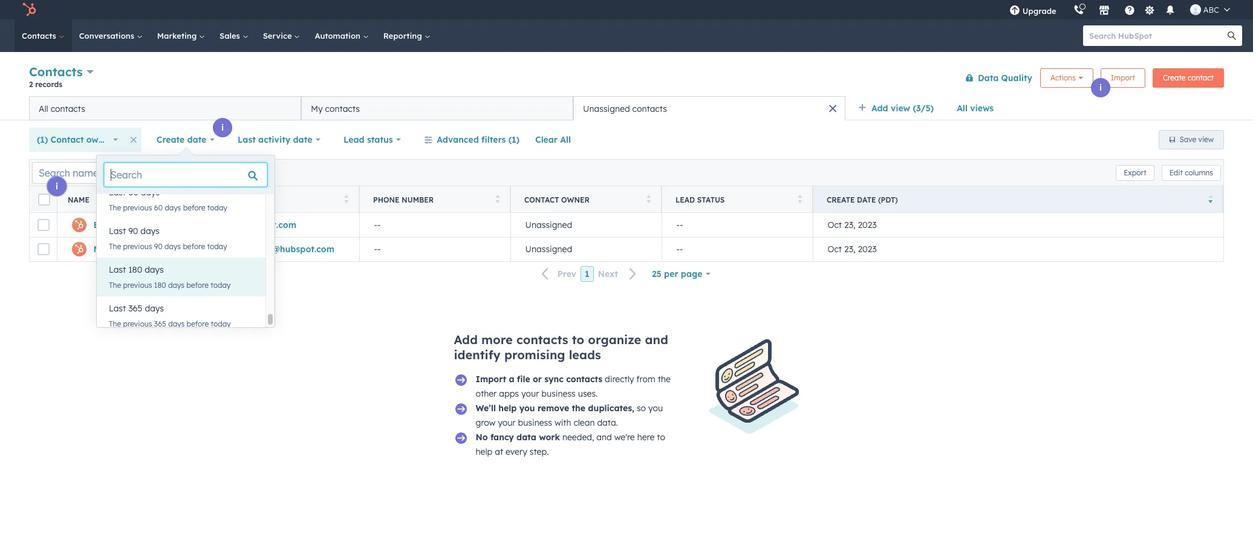 Task type: locate. For each thing, give the bounding box(es) containing it.
90
[[128, 226, 138, 237], [154, 242, 163, 251]]

brad klo image
[[1191, 4, 1202, 15]]

before for last 90 days
[[183, 242, 205, 251]]

1 vertical spatial your
[[498, 418, 516, 428]]

3 press to sort. element from the left
[[495, 195, 500, 205]]

1 vertical spatial 2023
[[858, 244, 877, 255]]

add view (3/5)
[[872, 103, 934, 114]]

contacts down hubspot link
[[22, 31, 59, 41]]

unassigned for emailmaria@hubspot.com
[[526, 244, 573, 255]]

last for last activity date
[[238, 134, 256, 145]]

all for all contacts
[[39, 103, 48, 114]]

(sample for halligan
[[158, 220, 193, 230]]

2 unassigned button from the top
[[511, 237, 662, 261]]

60
[[128, 187, 138, 198], [154, 203, 163, 212]]

1 vertical spatial and
[[597, 432, 612, 443]]

180
[[128, 264, 142, 275], [154, 281, 166, 290]]

add left (3/5)
[[872, 103, 889, 114]]

90 up johnson
[[128, 226, 138, 237]]

create date button
[[149, 128, 223, 152]]

date up the search search box
[[187, 134, 207, 145]]

contacts up records
[[29, 64, 83, 79]]

0 vertical spatial 60
[[128, 187, 138, 198]]

data.
[[598, 418, 618, 428]]

60 up halligan
[[128, 187, 138, 198]]

conversations link
[[72, 19, 150, 52]]

1 horizontal spatial 60
[[154, 203, 163, 212]]

previous for 90
[[123, 242, 152, 251]]

and up from
[[645, 332, 669, 347]]

to left organize
[[572, 332, 585, 347]]

0 horizontal spatial the
[[572, 403, 586, 414]]

the inside last 180 days the previous 180 days before today
[[109, 281, 121, 290]]

help inside needed, and we're here to help at every step.
[[476, 447, 493, 457]]

0 vertical spatial i
[[1100, 82, 1103, 93]]

upgrade
[[1023, 6, 1057, 16]]

previous down last 180 days the previous 180 days before today at the left of the page
[[123, 320, 152, 329]]

1 vertical spatial 90
[[154, 242, 163, 251]]

(sample
[[158, 220, 193, 230], [159, 244, 194, 255]]

i left last activity date popup button at the top left
[[221, 122, 224, 133]]

add inside add more contacts to organize and identify promising leads
[[454, 332, 478, 347]]

0 horizontal spatial i
[[56, 181, 58, 192]]

create contact
[[1164, 73, 1215, 82]]

0 horizontal spatial contact
[[51, 134, 84, 145]]

press to sort. image
[[344, 195, 349, 203], [495, 195, 500, 203], [798, 195, 802, 203]]

previous down johnson
[[123, 281, 152, 290]]

0 vertical spatial to
[[572, 332, 585, 347]]

unassigned
[[583, 103, 630, 114], [526, 220, 573, 230], [526, 244, 573, 255]]

maria johnson (sample contact)
[[93, 244, 233, 255]]

1 horizontal spatial contact
[[525, 195, 559, 204]]

today inside last 365 days the previous 365 days before today
[[211, 320, 231, 329]]

add more contacts to organize and identify promising leads
[[454, 332, 669, 362]]

create down the all contacts button
[[157, 134, 185, 145]]

previous for 60
[[123, 203, 152, 212]]

Search HubSpot search field
[[1084, 25, 1232, 46]]

calling icon image
[[1074, 5, 1085, 16]]

2 vertical spatial create
[[827, 195, 855, 204]]

0 vertical spatial 90
[[128, 226, 138, 237]]

2 horizontal spatial i button
[[1092, 78, 1111, 97]]

2 2023 from the top
[[858, 244, 877, 255]]

2 previous from the top
[[123, 242, 152, 251]]

2 press to sort. element from the left
[[344, 195, 349, 205]]

save view button
[[1159, 130, 1225, 149]]

i for i button to the left
[[56, 181, 58, 192]]

import button
[[1101, 68, 1146, 87]]

1 horizontal spatial lead
[[676, 195, 695, 204]]

fancy
[[491, 432, 514, 443]]

all right clear
[[561, 134, 571, 145]]

grow
[[476, 418, 496, 428]]

before down last 180 days the previous 180 days before today at the left of the page
[[187, 320, 209, 329]]

create date
[[157, 134, 207, 145]]

1 2023 from the top
[[858, 220, 877, 230]]

other
[[476, 388, 497, 399]]

0 vertical spatial (sample
[[158, 220, 193, 230]]

add left more
[[454, 332, 478, 347]]

25 per page button
[[644, 262, 719, 286]]

2 you from the left
[[649, 403, 663, 414]]

reporting link
[[376, 19, 438, 52]]

the
[[109, 203, 121, 212], [109, 242, 121, 251], [109, 281, 121, 290], [109, 320, 121, 329]]

create for create date
[[157, 134, 185, 145]]

to right 'here'
[[657, 432, 666, 443]]

4 previous from the top
[[123, 320, 152, 329]]

contact) down email
[[195, 220, 232, 230]]

you left remove
[[520, 403, 535, 414]]

1 horizontal spatial help
[[499, 403, 517, 414]]

1 press to sort. image from the left
[[193, 195, 197, 203]]

4 press to sort. element from the left
[[647, 195, 651, 205]]

menu
[[1001, 0, 1239, 19]]

1 horizontal spatial to
[[657, 432, 666, 443]]

filters
[[482, 134, 506, 145]]

2 horizontal spatial all
[[957, 103, 968, 114]]

before up last 365 days button
[[187, 281, 209, 290]]

your up fancy on the left bottom of the page
[[498, 418, 516, 428]]

today for last 60 days
[[207, 203, 227, 212]]

1 horizontal spatial 90
[[154, 242, 163, 251]]

lead status
[[676, 195, 725, 204]]

previous inside last 180 days the previous 180 days before today
[[123, 281, 152, 290]]

0 horizontal spatial 90
[[128, 226, 138, 237]]

1 vertical spatial (sample
[[159, 244, 194, 255]]

0 horizontal spatial to
[[572, 332, 585, 347]]

0 horizontal spatial 365
[[128, 303, 143, 314]]

the inside last 365 days the previous 365 days before today
[[109, 320, 121, 329]]

business inside directly from the other apps your business uses.
[[542, 388, 576, 399]]

view inside "popup button"
[[891, 103, 911, 114]]

1 vertical spatial the
[[572, 403, 586, 414]]

clear all
[[536, 134, 571, 145]]

1 unassigned button from the top
[[511, 213, 662, 237]]

edit
[[1170, 168, 1184, 177]]

1 horizontal spatial add
[[872, 103, 889, 114]]

1 vertical spatial to
[[657, 432, 666, 443]]

2 date from the left
[[293, 134, 312, 145]]

2 vertical spatial unassigned
[[526, 244, 573, 255]]

(1) down all contacts at the top of page
[[37, 134, 48, 145]]

2 oct from the top
[[828, 244, 842, 255]]

(sample for johnson
[[159, 244, 194, 255]]

contacts
[[51, 103, 85, 114], [325, 103, 360, 114], [633, 103, 667, 114], [517, 332, 569, 347], [567, 374, 603, 385]]

1 vertical spatial view
[[1199, 135, 1215, 144]]

contacts up "import a file or sync contacts"
[[517, 332, 569, 347]]

the inside last 60 days the previous 60 days before today
[[109, 203, 121, 212]]

before inside last 365 days the previous 365 days before today
[[187, 320, 209, 329]]

today inside last 60 days the previous 60 days before today
[[207, 203, 227, 212]]

contact down all contacts at the top of page
[[51, 134, 84, 145]]

press to sort. element
[[193, 195, 197, 205], [344, 195, 349, 205], [495, 195, 500, 205], [647, 195, 651, 205], [798, 195, 802, 205]]

2 the from the top
[[109, 242, 121, 251]]

1 the from the top
[[109, 203, 121, 212]]

1 (1) from the left
[[37, 134, 48, 145]]

pagination navigation
[[535, 266, 644, 282]]

(3/5)
[[913, 103, 934, 114]]

1 horizontal spatial and
[[645, 332, 669, 347]]

1 vertical spatial i
[[221, 122, 224, 133]]

lead inside lead status popup button
[[344, 134, 365, 145]]

the right from
[[658, 374, 671, 385]]

import down "search hubspot" search box
[[1111, 73, 1136, 82]]

before inside last 180 days the previous 180 days before today
[[187, 281, 209, 290]]

export button
[[1117, 165, 1155, 181]]

0 vertical spatial 23,
[[845, 220, 856, 230]]

last 180 days the previous 180 days before today
[[109, 264, 231, 290]]

0 horizontal spatial and
[[597, 432, 612, 443]]

from
[[637, 374, 656, 385]]

last inside last 365 days the previous 365 days before today
[[109, 303, 126, 314]]

0 vertical spatial oct 23, 2023
[[828, 220, 877, 230]]

create inside button
[[1164, 73, 1186, 82]]

1 date from the left
[[187, 134, 207, 145]]

last 60 days the previous 60 days before today
[[109, 187, 227, 212]]

your inside directly from the other apps your business uses.
[[522, 388, 539, 399]]

2023 for bh@hubspot.com
[[858, 220, 877, 230]]

0 vertical spatial business
[[542, 388, 576, 399]]

-- button
[[359, 213, 511, 237], [662, 213, 813, 237], [359, 237, 511, 261], [662, 237, 813, 261]]

press to sort. image for lead status
[[798, 195, 802, 203]]

the inside last 90 days the previous 90 days before today
[[109, 242, 121, 251]]

no
[[476, 432, 488, 443]]

1 vertical spatial contacts
[[29, 64, 83, 79]]

today inside last 90 days the previous 90 days before today
[[207, 242, 227, 251]]

last activity date button
[[230, 128, 329, 152]]

0 vertical spatial 180
[[128, 264, 142, 275]]

90 down brian halligan (sample contact)
[[154, 242, 163, 251]]

0 horizontal spatial press to sort. image
[[193, 195, 197, 203]]

import
[[1111, 73, 1136, 82], [476, 374, 507, 385]]

add inside "popup button"
[[872, 103, 889, 114]]

create left contact
[[1164, 73, 1186, 82]]

press to sort. image down the search search box
[[193, 195, 197, 203]]

hubspot image
[[22, 2, 36, 17]]

notifications image
[[1165, 5, 1176, 16]]

press to sort. image
[[193, 195, 197, 203], [647, 195, 651, 203]]

maria
[[93, 244, 118, 255]]

0 vertical spatial the
[[658, 374, 671, 385]]

Search search field
[[104, 163, 268, 187]]

before inside last 90 days the previous 90 days before today
[[183, 242, 205, 251]]

3 previous from the top
[[123, 281, 152, 290]]

columns
[[1186, 168, 1214, 177]]

business up 'data'
[[518, 418, 552, 428]]

1 horizontal spatial i
[[221, 122, 224, 133]]

1 horizontal spatial you
[[649, 403, 663, 414]]

we're
[[615, 432, 635, 443]]

last inside last 180 days the previous 180 days before today
[[109, 264, 126, 275]]

0 horizontal spatial add
[[454, 332, 478, 347]]

menu containing abc
[[1001, 0, 1239, 19]]

contact down clear
[[525, 195, 559, 204]]

1 vertical spatial 365
[[154, 320, 166, 329]]

last
[[238, 134, 256, 145], [109, 187, 126, 198], [109, 226, 126, 237], [109, 264, 126, 275], [109, 303, 126, 314]]

view right save
[[1199, 135, 1215, 144]]

unassigned button for emailmaria@hubspot.com
[[511, 237, 662, 261]]

0 vertical spatial unassigned
[[583, 103, 630, 114]]

previous inside last 365 days the previous 365 days before today
[[123, 320, 152, 329]]

the for last 180 days
[[109, 281, 121, 290]]

unassigned down contact owner
[[526, 220, 573, 230]]

i button right create date at left
[[213, 118, 232, 137]]

the up the clean on the left
[[572, 403, 586, 414]]

more
[[482, 332, 513, 347]]

2 oct 23, 2023 from the top
[[828, 244, 877, 255]]

to
[[572, 332, 585, 347], [657, 432, 666, 443]]

2 vertical spatial i
[[56, 181, 58, 192]]

unassigned down contacts banner
[[583, 103, 630, 114]]

business up we'll help you remove the duplicates,
[[542, 388, 576, 399]]

(sample down last 90 days button
[[159, 244, 194, 255]]

import up the other
[[476, 374, 507, 385]]

0 horizontal spatial view
[[891, 103, 911, 114]]

0 vertical spatial i button
[[1092, 78, 1111, 97]]

service
[[263, 31, 294, 41]]

all down 2 records at left top
[[39, 103, 48, 114]]

0 vertical spatial oct
[[828, 220, 842, 230]]

2 23, from the top
[[845, 244, 856, 255]]

1 vertical spatial add
[[454, 332, 478, 347]]

advanced filters (1)
[[437, 134, 520, 145]]

upgrade image
[[1010, 5, 1021, 16]]

sales
[[220, 31, 242, 41]]

1 horizontal spatial 180
[[154, 281, 166, 290]]

save view
[[1180, 135, 1215, 144]]

list box
[[97, 180, 275, 335]]

help down the no in the left bottom of the page
[[476, 447, 493, 457]]

0 vertical spatial create
[[1164, 73, 1186, 82]]

(1) contact owner button
[[29, 128, 126, 152]]

contact inside popup button
[[51, 134, 84, 145]]

days
[[141, 187, 160, 198], [165, 203, 181, 212], [141, 226, 160, 237], [165, 242, 181, 251], [145, 264, 164, 275], [168, 281, 185, 290], [145, 303, 164, 314], [168, 320, 185, 329]]

unassigned contacts
[[583, 103, 667, 114]]

contacts inside button
[[633, 103, 667, 114]]

your down file
[[522, 388, 539, 399]]

i for i button to the middle
[[221, 122, 224, 133]]

1 oct from the top
[[828, 220, 842, 230]]

4 the from the top
[[109, 320, 121, 329]]

contacts down contacts banner
[[633, 103, 667, 114]]

1 horizontal spatial 365
[[154, 320, 166, 329]]

i button left name
[[47, 177, 67, 196]]

unassigned button down contact owner
[[511, 213, 662, 237]]

0 vertical spatial 2023
[[858, 220, 877, 230]]

1 press to sort. element from the left
[[193, 195, 197, 205]]

last inside last 90 days the previous 90 days before today
[[109, 226, 126, 237]]

0 vertical spatial 365
[[128, 303, 143, 314]]

3 the from the top
[[109, 281, 121, 290]]

all
[[957, 103, 968, 114], [39, 103, 48, 114], [561, 134, 571, 145]]

2 vertical spatial i button
[[47, 177, 67, 196]]

i button right actions
[[1092, 78, 1111, 97]]

(sample down last 60 days the previous 60 days before today
[[158, 220, 193, 230]]

search button
[[1222, 25, 1243, 46]]

2 press to sort. image from the left
[[495, 195, 500, 203]]

1 vertical spatial create
[[157, 134, 185, 145]]

0 horizontal spatial your
[[498, 418, 516, 428]]

view
[[891, 103, 911, 114], [1199, 135, 1215, 144]]

1 horizontal spatial press to sort. image
[[495, 195, 500, 203]]

2 (1) from the left
[[509, 134, 520, 145]]

1 vertical spatial contact
[[525, 195, 559, 204]]

1 vertical spatial business
[[518, 418, 552, 428]]

previous inside last 90 days the previous 90 days before today
[[123, 242, 152, 251]]

5 press to sort. element from the left
[[798, 195, 802, 205]]

to inside add more contacts to organize and identify promising leads
[[572, 332, 585, 347]]

0 vertical spatial contact
[[51, 134, 84, 145]]

and down data.
[[597, 432, 612, 443]]

before inside last 60 days the previous 60 days before today
[[183, 203, 205, 212]]

180 down johnson
[[128, 264, 142, 275]]

all left views on the top
[[957, 103, 968, 114]]

contact) down last 90 days button
[[197, 244, 233, 255]]

0 horizontal spatial lead
[[344, 134, 365, 145]]

2 horizontal spatial i
[[1100, 82, 1103, 93]]

view inside button
[[1199, 135, 1215, 144]]

create inside popup button
[[157, 134, 185, 145]]

clear
[[536, 134, 558, 145]]

2023
[[858, 220, 877, 230], [858, 244, 877, 255]]

descending sort. press to sort ascending. image
[[1209, 195, 1213, 203]]

3 press to sort. image from the left
[[798, 195, 802, 203]]

0 vertical spatial your
[[522, 388, 539, 399]]

unassigned button up 1 button
[[511, 237, 662, 261]]

settings image
[[1145, 5, 1156, 16]]

1 horizontal spatial date
[[293, 134, 312, 145]]

duplicates,
[[588, 403, 635, 414]]

contact
[[51, 134, 84, 145], [525, 195, 559, 204]]

contacts link
[[15, 19, 72, 52]]

contacts button
[[29, 63, 94, 80]]

contacts for all contacts
[[51, 103, 85, 114]]

1 press to sort. image from the left
[[344, 195, 349, 203]]

1 23, from the top
[[845, 220, 856, 230]]

last inside popup button
[[238, 134, 256, 145]]

1 previous from the top
[[123, 203, 152, 212]]

contacts right my at the top
[[325, 103, 360, 114]]

oct for bh@hubspot.com
[[828, 220, 842, 230]]

1 horizontal spatial press to sort. image
[[647, 195, 651, 203]]

(1) right filters
[[509, 134, 520, 145]]

help down apps
[[499, 403, 517, 414]]

last inside last 60 days the previous 60 days before today
[[109, 187, 126, 198]]

bh@hubspot.com button
[[208, 213, 359, 237]]

1 button
[[581, 266, 594, 282]]

edit columns button
[[1162, 165, 1222, 181]]

descending sort. press to sort ascending. element
[[1209, 195, 1213, 205]]

1 horizontal spatial view
[[1199, 135, 1215, 144]]

last 365 days the previous 365 days before today
[[109, 303, 231, 329]]

contacts down records
[[51, 103, 85, 114]]

view left (3/5)
[[891, 103, 911, 114]]

1 vertical spatial 23,
[[845, 244, 856, 255]]

you
[[520, 403, 535, 414], [649, 403, 663, 414]]

1 oct 23, 2023 from the top
[[828, 220, 877, 230]]

0 horizontal spatial help
[[476, 447, 493, 457]]

the for last 60 days
[[109, 203, 121, 212]]

previous down halligan
[[123, 242, 152, 251]]

owner inside (1) contact owner popup button
[[86, 134, 113, 145]]

date right the "activity"
[[293, 134, 312, 145]]

i down (1) contact owner on the left of page
[[56, 181, 58, 192]]

press to sort. element for email
[[344, 195, 349, 205]]

every
[[506, 447, 528, 457]]

marketplaces image
[[1099, 5, 1110, 16]]

last for last 90 days the previous 90 days before today
[[109, 226, 126, 237]]

1 vertical spatial contact)
[[197, 244, 233, 255]]

press to sort. image left lead status
[[647, 195, 651, 203]]

your
[[522, 388, 539, 399], [498, 418, 516, 428]]

1 vertical spatial lead
[[676, 195, 695, 204]]

previous inside last 60 days the previous 60 days before today
[[123, 203, 152, 212]]

0 vertical spatial and
[[645, 332, 669, 347]]

1 vertical spatial oct 23, 2023
[[828, 244, 877, 255]]

before up last 180 days button
[[183, 242, 205, 251]]

0 horizontal spatial date
[[187, 134, 207, 145]]

before up last 90 days button
[[183, 203, 205, 212]]

create left 'date'
[[827, 195, 855, 204]]

0 horizontal spatial you
[[520, 403, 535, 414]]

last for last 365 days the previous 365 days before today
[[109, 303, 126, 314]]

1 vertical spatial import
[[476, 374, 507, 385]]

1 horizontal spatial (1)
[[509, 134, 520, 145]]

1 vertical spatial unassigned
[[526, 220, 573, 230]]

brian halligan (sample contact)
[[93, 220, 232, 230]]

today inside last 180 days the previous 180 days before today
[[211, 281, 231, 290]]

0 horizontal spatial owner
[[86, 134, 113, 145]]

0 vertical spatial lead
[[344, 134, 365, 145]]

0 vertical spatial import
[[1111, 73, 1136, 82]]

unassigned up prev button
[[526, 244, 573, 255]]

0 horizontal spatial create
[[157, 134, 185, 145]]

0 vertical spatial contact)
[[195, 220, 232, 230]]

you right so
[[649, 403, 663, 414]]

1 vertical spatial help
[[476, 447, 493, 457]]

2 horizontal spatial press to sort. image
[[798, 195, 802, 203]]

data
[[517, 432, 537, 443]]

abc
[[1204, 5, 1220, 15]]

Search name, phone, email addresses, or company search field
[[32, 162, 179, 184]]

oct
[[828, 220, 842, 230], [828, 244, 842, 255]]

contacts up uses.
[[567, 374, 603, 385]]

1 horizontal spatial create
[[827, 195, 855, 204]]

180 up last 365 days button
[[154, 281, 166, 290]]

0 vertical spatial view
[[891, 103, 911, 114]]

import inside button
[[1111, 73, 1136, 82]]

phone
[[373, 195, 400, 204]]

press to sort. element for phone number
[[495, 195, 500, 205]]

previous up halligan
[[123, 203, 152, 212]]

sync
[[545, 374, 564, 385]]

contacts inside add more contacts to organize and identify promising leads
[[517, 332, 569, 347]]

i right actions popup button on the right of page
[[1100, 82, 1103, 93]]

contact) for bh@hubspot.com
[[195, 220, 232, 230]]

2 horizontal spatial create
[[1164, 73, 1186, 82]]

all contacts button
[[29, 96, 301, 120]]

0 horizontal spatial import
[[476, 374, 507, 385]]

1 vertical spatial oct
[[828, 244, 842, 255]]

1 vertical spatial owner
[[562, 195, 590, 204]]

60 up the brian halligan (sample contact) link
[[154, 203, 163, 212]]

1 horizontal spatial the
[[658, 374, 671, 385]]



Task type: vqa. For each thing, say whether or not it's contained in the screenshot.
in in the Follow-up emails have moved. You can now send automated emails in the Form automation section of this module.
no



Task type: describe. For each thing, give the bounding box(es) containing it.
at
[[495, 447, 504, 457]]

last for last 180 days the previous 180 days before today
[[109, 264, 126, 275]]

contacts for unassigned contacts
[[633, 103, 667, 114]]

email
[[222, 195, 246, 204]]

today for last 90 days
[[207, 242, 227, 251]]

clear all button
[[528, 128, 579, 152]]

create for create contact
[[1164, 73, 1186, 82]]

import for import a file or sync contacts
[[476, 374, 507, 385]]

press to sort. image for phone number
[[495, 195, 500, 203]]

sales link
[[212, 19, 256, 52]]

date
[[858, 195, 877, 204]]

contact) for emailmaria@hubspot.com
[[197, 244, 233, 255]]

add for add more contacts to organize and identify promising leads
[[454, 332, 478, 347]]

actions
[[1051, 73, 1076, 82]]

import a file or sync contacts
[[476, 374, 603, 385]]

to inside needed, and we're here to help at every step.
[[657, 432, 666, 443]]

promising
[[505, 347, 566, 362]]

1 you from the left
[[520, 403, 535, 414]]

oct for emailmaria@hubspot.com
[[828, 244, 842, 255]]

all for all views
[[957, 103, 968, 114]]

before for last 180 days
[[187, 281, 209, 290]]

the inside directly from the other apps your business uses.
[[658, 374, 671, 385]]

identify
[[454, 347, 501, 362]]

press to sort. element for lead status
[[798, 195, 802, 205]]

unassigned contacts button
[[574, 96, 846, 120]]

before for last 365 days
[[187, 320, 209, 329]]

needed, and we're here to help at every step.
[[476, 432, 666, 457]]

your inside so you grow your business with clean data.
[[498, 418, 516, 428]]

so you grow your business with clean data.
[[476, 403, 663, 428]]

0 vertical spatial help
[[499, 403, 517, 414]]

hubspot link
[[15, 2, 45, 17]]

views
[[971, 103, 994, 114]]

today for last 180 days
[[211, 281, 231, 290]]

oct 23, 2023 for bh@hubspot.com
[[828, 220, 877, 230]]

last 180 days button
[[97, 258, 266, 282]]

advanced filters (1) button
[[417, 128, 528, 152]]

the for last 365 days
[[109, 320, 121, 329]]

name
[[68, 195, 89, 204]]

list box containing last 60 days
[[97, 180, 275, 335]]

contacts banner
[[29, 62, 1225, 96]]

next button
[[594, 266, 644, 282]]

leads
[[569, 347, 601, 362]]

notifications button
[[1160, 0, 1181, 19]]

(1) inside button
[[509, 134, 520, 145]]

last 60 days button
[[97, 180, 266, 205]]

view for add
[[891, 103, 911, 114]]

contacts inside popup button
[[29, 64, 83, 79]]

previous for 365
[[123, 320, 152, 329]]

0 horizontal spatial 60
[[128, 187, 138, 198]]

automation
[[315, 31, 363, 41]]

uses.
[[578, 388, 598, 399]]

23, for emailmaria@hubspot.com
[[845, 244, 856, 255]]

create for create date (pdt)
[[827, 195, 855, 204]]

25 per page
[[652, 269, 703, 280]]

help button
[[1120, 0, 1141, 19]]

i for right i button
[[1100, 82, 1103, 93]]

import for import
[[1111, 73, 1136, 82]]

settings link
[[1143, 3, 1158, 16]]

all views link
[[950, 96, 1002, 120]]

lead for lead status
[[344, 134, 365, 145]]

1 horizontal spatial owner
[[562, 195, 590, 204]]

(1) contact owner
[[37, 134, 113, 145]]

lead status button
[[336, 128, 409, 152]]

no fancy data work
[[476, 432, 560, 443]]

emailmaria@hubspot.com link
[[223, 244, 335, 255]]

1 horizontal spatial all
[[561, 134, 571, 145]]

organize
[[588, 332, 642, 347]]

quality
[[1002, 72, 1033, 83]]

conversations
[[79, 31, 137, 41]]

0 horizontal spatial i button
[[47, 177, 67, 196]]

automation link
[[308, 19, 376, 52]]

maria johnson (sample contact) link
[[93, 244, 233, 255]]

unassigned for bh@hubspot.com
[[526, 220, 573, 230]]

we'll
[[476, 403, 496, 414]]

emailmaria@hubspot.com button
[[208, 237, 359, 261]]

contacts for my contacts
[[325, 103, 360, 114]]

and inside add more contacts to organize and identify promising leads
[[645, 332, 669, 347]]

brian
[[93, 220, 116, 230]]

previous for 180
[[123, 281, 152, 290]]

remove
[[538, 403, 570, 414]]

0 horizontal spatial 180
[[128, 264, 142, 275]]

today for last 365 days
[[211, 320, 231, 329]]

reporting
[[384, 31, 425, 41]]

halligan
[[119, 220, 155, 230]]

service link
[[256, 19, 308, 52]]

status
[[367, 134, 393, 145]]

the for last 90 days
[[109, 242, 121, 251]]

next
[[598, 269, 618, 280]]

2 records
[[29, 80, 62, 89]]

apps
[[499, 388, 519, 399]]

marketplaces button
[[1092, 0, 1118, 19]]

work
[[539, 432, 560, 443]]

1 vertical spatial 60
[[154, 203, 163, 212]]

number
[[402, 195, 434, 204]]

unassigned inside button
[[583, 103, 630, 114]]

before for last 60 days
[[183, 203, 205, 212]]

last activity date
[[238, 134, 312, 145]]

search image
[[1228, 31, 1237, 40]]

2 press to sort. image from the left
[[647, 195, 651, 203]]

add view (3/5) button
[[851, 96, 950, 120]]

advanced
[[437, 134, 479, 145]]

here
[[638, 432, 655, 443]]

23, for bh@hubspot.com
[[845, 220, 856, 230]]

phone number
[[373, 195, 434, 204]]

and inside needed, and we're here to help at every step.
[[597, 432, 612, 443]]

prev button
[[535, 266, 581, 282]]

edit columns
[[1170, 168, 1214, 177]]

oct 23, 2023 for emailmaria@hubspot.com
[[828, 244, 877, 255]]

last for last 60 days the previous 60 days before today
[[109, 187, 126, 198]]

prev
[[558, 269, 577, 280]]

we'll help you remove the duplicates,
[[476, 403, 635, 414]]

records
[[35, 80, 62, 89]]

0 vertical spatial contacts
[[22, 31, 59, 41]]

view for save
[[1199, 135, 1215, 144]]

press to sort. element for contact owner
[[647, 195, 651, 205]]

needed,
[[563, 432, 595, 443]]

actions button
[[1041, 68, 1094, 87]]

press to sort. image for email
[[344, 195, 349, 203]]

help image
[[1125, 5, 1136, 16]]

brian halligan (sample contact) link
[[93, 220, 232, 230]]

my
[[311, 103, 323, 114]]

lead for lead status
[[676, 195, 695, 204]]

marketing
[[157, 31, 199, 41]]

add for add view (3/5)
[[872, 103, 889, 114]]

you inside so you grow your business with clean data.
[[649, 403, 663, 414]]

last 90 days the previous 90 days before today
[[109, 226, 227, 251]]

2023 for emailmaria@hubspot.com
[[858, 244, 877, 255]]

johnson
[[121, 244, 157, 255]]

1 vertical spatial 180
[[154, 281, 166, 290]]

page
[[681, 269, 703, 280]]

data
[[978, 72, 999, 83]]

contact owner
[[525, 195, 590, 204]]

all contacts
[[39, 103, 85, 114]]

(1) inside popup button
[[37, 134, 48, 145]]

25
[[652, 269, 662, 280]]

business inside so you grow your business with clean data.
[[518, 418, 552, 428]]

save
[[1180, 135, 1197, 144]]

so
[[637, 403, 646, 414]]

unassigned button for bh@hubspot.com
[[511, 213, 662, 237]]

abc button
[[1183, 0, 1238, 19]]

1 horizontal spatial i button
[[213, 118, 232, 137]]



